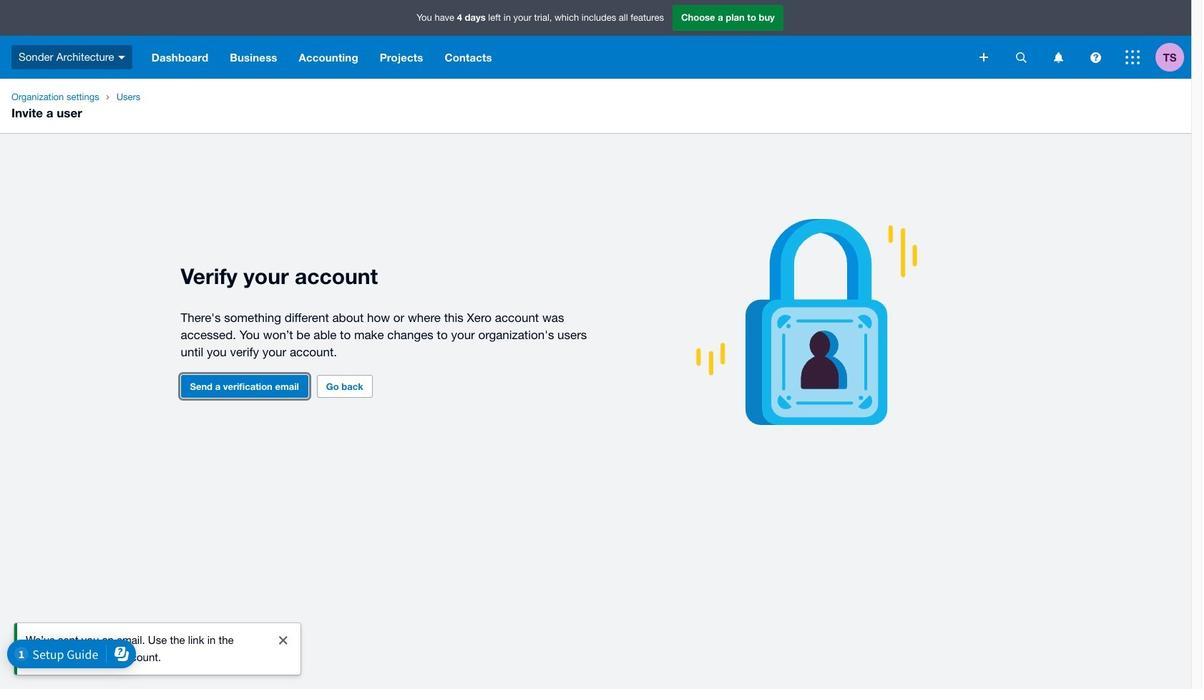 Task type: vqa. For each thing, say whether or not it's contained in the screenshot.
'Mar 2, 2024 Majestic Contracting'
no



Task type: describe. For each thing, give the bounding box(es) containing it.
1 horizontal spatial svg image
[[1054, 52, 1064, 63]]

dismiss image
[[269, 626, 298, 655]]

0 horizontal spatial svg image
[[118, 56, 125, 59]]



Task type: locate. For each thing, give the bounding box(es) containing it.
alert
[[14, 624, 301, 675]]

svg image
[[1054, 52, 1064, 63], [118, 56, 125, 59]]

banner
[[0, 0, 1192, 79]]

svg image
[[1126, 50, 1141, 64], [1016, 52, 1027, 63], [1091, 52, 1102, 63], [980, 53, 989, 62]]



